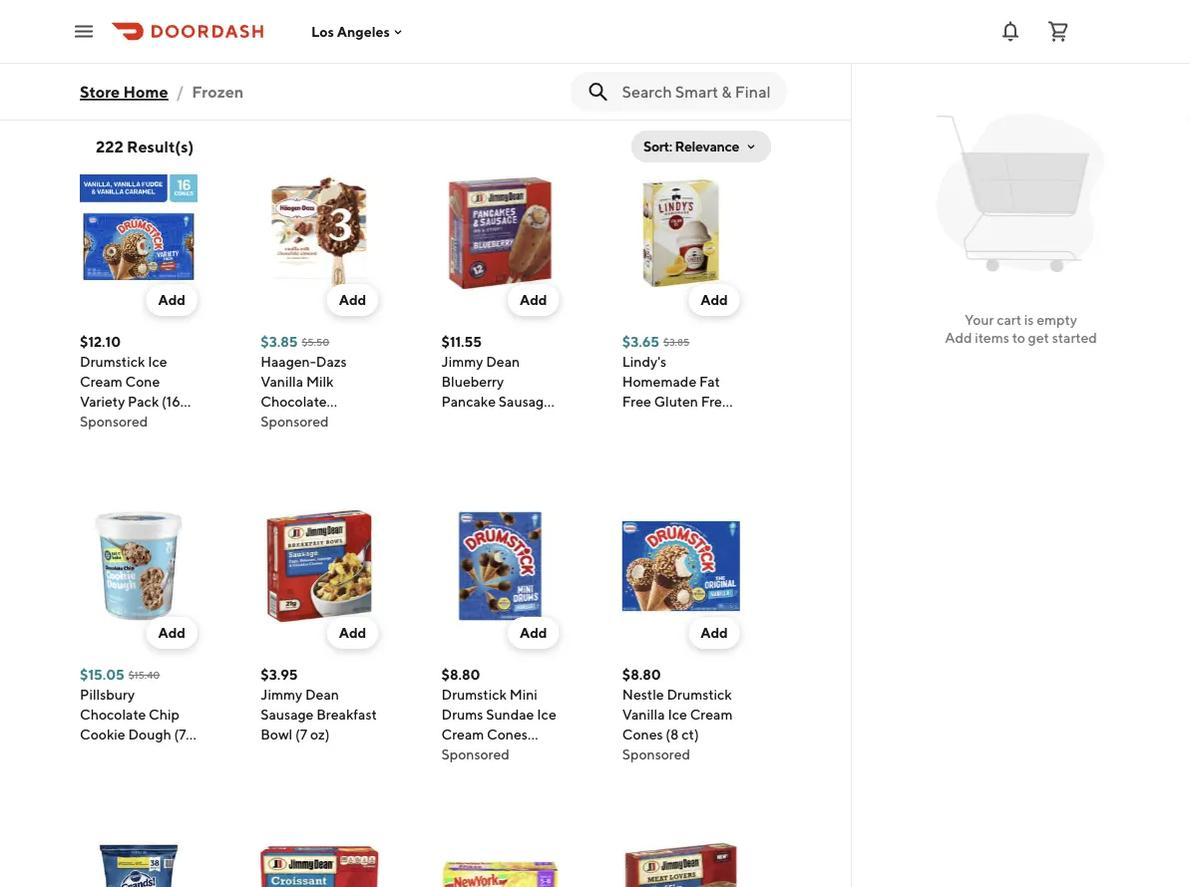 Task type: vqa. For each thing, say whether or not it's contained in the screenshot.
the Chick-fil-A
no



Task type: describe. For each thing, give the bounding box(es) containing it.
drumstick ice cream cone variety pack (16 ct) image
[[80, 175, 198, 292]]

lindy's
[[622, 354, 667, 370]]

sort:
[[643, 138, 672, 155]]

empty retail cart image
[[927, 100, 1115, 287]]

white
[[100, 26, 139, 43]]

to
[[1012, 330, 1025, 346]]

(6
[[622, 434, 636, 450]]

homemade
[[622, 374, 697, 390]]

drumstick mini drums sundae ice cream cones vanilla (20 ct) image
[[441, 508, 559, 626]]

(30
[[441, 414, 464, 430]]

sponsored for ct)
[[80, 414, 148, 430]]

$8.80 drumstick mini drums sundae ice cream cones vanilla (20 ct)
[[441, 667, 556, 763]]

cream inside $12.10 drumstick ice cream cone variety pack (16 ct)
[[80, 374, 122, 390]]

relevance
[[675, 138, 739, 155]]

pillsbury
[[80, 687, 135, 703]]

(14 inside haagen-dazs white chocolate raspberry truffle ice cream (14 oz)
[[167, 66, 186, 83]]

notification bell image
[[999, 19, 1023, 43]]

$11.55
[[441, 334, 482, 350]]

sundae
[[486, 707, 534, 723]]

chip inside haagen-dazs double belgian chocolate chip ice cream (14 oz)
[[334, 46, 365, 63]]

ice inside $12.10 drumstick ice cream cone variety pack (16 ct)
[[148, 354, 167, 370]]

dazs for ice
[[818, 6, 848, 23]]

oz) inside haagen-dazs white chocolate raspberry truffle ice cream (14 oz)
[[189, 66, 208, 83]]

haagen- for white
[[100, 6, 155, 23]]

jimmy for $11.55
[[441, 354, 483, 370]]

started
[[1052, 330, 1097, 346]]

$12.10 drumstick ice cream cone variety pack (16 ct)
[[80, 334, 180, 430]]

jimmy dean blueberry pancake sausage (30 oz) image
[[441, 175, 559, 292]]

pillsbury chocolate chip cookie dough (76 oz) image
[[80, 508, 198, 626]]

open menu image
[[72, 19, 96, 43]]

ct) inside $3.65 $3.85 lindy's homemade fat free gluten free lemon italian ice (6 ct)
[[638, 434, 656, 450]]

(14 inside haagen-dazs rocky road ice cream (14 oz)
[[476, 46, 495, 63]]

lemon
[[622, 414, 666, 430]]

cones inside $8.80 nestle drumstick vanilla ice cream cones (8 ct) sponsored
[[622, 727, 663, 743]]

$3.85 inside $3.85 $5.50 haagen-dazs vanilla milk chocolate almond ice cream bars (3 ct)
[[261, 334, 298, 350]]

dazs inside $3.85 $5.50 haagen-dazs vanilla milk chocolate almond ice cream bars (3 ct)
[[316, 354, 347, 370]]

$15.05
[[80, 667, 125, 683]]

new york bakery five cheese texas toast (13.5 oz) image
[[441, 841, 559, 888]]

0 items, open order cart image
[[1047, 19, 1071, 43]]

add for jimmy dean sausage breakfast bowl (7 oz)
[[339, 625, 366, 642]]

jimmy for $3.95
[[261, 687, 302, 703]]

cream inside haagen-dazs rocky road ice cream (14 oz)
[[431, 46, 474, 63]]

ice inside $3.85 $5.50 haagen-dazs vanilla milk chocolate almond ice cream bars (3 ct)
[[314, 414, 333, 430]]

cream inside haagen-dazs white chocolate raspberry truffle ice cream (14 oz)
[[122, 66, 165, 83]]

add for drumstick mini drums sundae ice cream cones vanilla (20 ct)
[[520, 625, 547, 642]]

ice inside haagen-dazs double belgian chocolate chip ice cream (14 oz)
[[368, 46, 387, 63]]

variety
[[80, 394, 125, 410]]

your cart is empty add items to get started
[[945, 312, 1097, 346]]

milk
[[306, 374, 334, 390]]

sausage inside "$3.95 jimmy dean sausage breakfast bowl (7 oz)"
[[261, 707, 314, 723]]

vanilla inside $3.85 $5.50 haagen-dazs vanilla milk chocolate almond ice cream bars (3 ct)
[[261, 374, 303, 390]]

(7
[[295, 727, 307, 743]]

coffee
[[762, 26, 806, 43]]

rocky
[[431, 26, 471, 43]]

cone
[[125, 374, 160, 390]]

drumstick inside $8.80 nestle drumstick vanilla ice cream cones (8 ct) sponsored
[[667, 687, 732, 703]]

vanilla inside $8.80 nestle drumstick vanilla ice cream cones (8 ct) sponsored
[[622, 707, 665, 723]]

store
[[80, 82, 120, 101]]

dazs for road
[[486, 6, 517, 23]]

cream inside $8.80 nestle drumstick vanilla ice cream cones (8 ct) sponsored
[[690, 707, 733, 723]]

oz) inside haagen-dazs rocky road ice cream (14 oz)
[[498, 46, 517, 63]]

oz) inside $15.05 $15.40 pillsbury chocolate chip cookie dough (76 oz)
[[80, 747, 99, 763]]

$8.80 for $8.80 drumstick mini drums sundae ice cream cones vanilla (20 ct)
[[441, 667, 480, 683]]

haagen-dazs vanilla swiss almond ice cream (14 oz)
[[597, 6, 715, 83]]

cookie
[[80, 727, 125, 743]]

(14 inside haagen-dazs double belgian chocolate chip ice cream (14 oz)
[[311, 66, 330, 83]]

italian
[[669, 414, 709, 430]]

ct) inside $8.80 drumstick mini drums sundae ice cream cones vanilla (20 ct)
[[512, 747, 530, 763]]

vanilla inside $8.80 drumstick mini drums sundae ice cream cones vanilla (20 ct)
[[441, 747, 484, 763]]

items
[[975, 330, 1010, 346]]

double
[[265, 26, 312, 43]]

$3.95
[[261, 667, 298, 683]]

result(s)
[[127, 137, 194, 156]]

oz) inside haagen-dazs vanilla swiss almond ice cream (14 oz)
[[618, 66, 638, 83]]

$3.85 $5.50 haagen-dazs vanilla milk chocolate almond ice cream bars (3 ct)
[[261, 334, 370, 450]]

haagen-dazs vanilla milk chocolate almond ice cream bars (3 ct) image
[[261, 175, 378, 292]]

swiss
[[642, 26, 677, 43]]

add for drumstick ice cream cone variety pack (16 ct)
[[158, 292, 186, 308]]

$15.40
[[129, 669, 160, 681]]

cream inside $3.85 $5.50 haagen-dazs vanilla milk chocolate almond ice cream bars (3 ct)
[[261, 434, 303, 450]]

store home / frozen
[[80, 82, 244, 101]]

ct) inside $12.10 drumstick ice cream cone variety pack (16 ct)
[[80, 414, 97, 430]]

cream inside haagen-dazs vanilla swiss almond ice cream (14 oz)
[[672, 46, 715, 63]]

mini
[[510, 687, 538, 703]]

cream inside haagen-dazs coffee ice cream (14 oz)
[[831, 26, 874, 43]]

cream inside $8.80 drumstick mini drums sundae ice cream cones vanilla (20 ct)
[[441, 727, 484, 743]]

your
[[965, 312, 994, 328]]

jimmy dean meat lovers sausage egg & chs sandwich (4 ct) image
[[622, 841, 740, 888]]

angeles
[[337, 23, 390, 40]]

oz) inside haagen-dazs double belgian chocolate chip ice cream (14 oz)
[[332, 66, 352, 83]]

empty
[[1037, 312, 1077, 328]]

road
[[473, 26, 507, 43]]

pancake
[[441, 394, 496, 410]]



Task type: locate. For each thing, give the bounding box(es) containing it.
0 horizontal spatial free
[[622, 394, 651, 410]]

$3.95 jimmy dean sausage breakfast bowl (7 oz)
[[261, 667, 377, 743]]

haagen-dazs double belgian chocolate chip ice cream (14 oz)
[[265, 6, 387, 83]]

nestle drumstick vanilla ice cream cones (8 ct) image
[[622, 508, 740, 626]]

ice down swiss on the right top of the page
[[650, 46, 669, 63]]

haagen- for double
[[265, 6, 321, 23]]

$3.85 left $5.50
[[261, 334, 298, 350]]

dazs inside haagen-dazs white chocolate raspberry truffle ice cream (14 oz)
[[155, 6, 186, 23]]

cream
[[831, 26, 874, 43], [431, 46, 474, 63], [672, 46, 715, 63], [122, 66, 165, 83], [265, 66, 308, 83], [80, 374, 122, 390], [261, 434, 303, 450], [690, 707, 733, 723], [441, 727, 484, 743]]

almond inside $3.85 $5.50 haagen-dazs vanilla milk chocolate almond ice cream bars (3 ct)
[[261, 414, 311, 430]]

$8.80 inside $8.80 nestle drumstick vanilla ice cream cones (8 ct) sponsored
[[622, 667, 661, 683]]

ice up bars
[[314, 414, 333, 430]]

chocolate up truffle
[[142, 26, 208, 43]]

1 horizontal spatial cones
[[622, 727, 663, 743]]

ct) inside $8.80 nestle drumstick vanilla ice cream cones (8 ct) sponsored
[[682, 727, 699, 743]]

2 horizontal spatial drumstick
[[667, 687, 732, 703]]

dazs
[[155, 6, 186, 23], [321, 6, 352, 23], [486, 6, 517, 23], [652, 6, 683, 23], [818, 6, 848, 23], [316, 354, 347, 370]]

1 horizontal spatial free
[[701, 394, 730, 410]]

cones
[[487, 727, 528, 743], [622, 727, 663, 743]]

0 vertical spatial jimmy
[[441, 354, 483, 370]]

sponsored up bars
[[261, 414, 329, 430]]

1 horizontal spatial chip
[[334, 46, 365, 63]]

ice inside $8.80 nestle drumstick vanilla ice cream cones (8 ct) sponsored
[[668, 707, 687, 723]]

home
[[123, 82, 168, 101]]

haagen-
[[100, 6, 155, 23], [265, 6, 321, 23], [431, 6, 486, 23], [597, 6, 652, 23], [762, 6, 818, 23], [261, 354, 316, 370]]

add up "mini"
[[520, 625, 547, 642]]

add for nestle drumstick vanilla ice cream cones (8 ct)
[[701, 625, 728, 642]]

bars
[[306, 434, 334, 450]]

oz) inside haagen-dazs coffee ice cream (14 oz)
[[784, 46, 803, 63]]

add button
[[146, 284, 198, 316], [146, 284, 198, 316], [327, 284, 378, 316], [327, 284, 378, 316], [508, 284, 559, 316], [508, 284, 559, 316], [689, 284, 740, 316], [689, 284, 740, 316], [146, 618, 198, 650], [146, 618, 198, 650], [327, 618, 378, 650], [327, 618, 378, 650], [508, 618, 559, 650], [508, 618, 559, 650], [689, 618, 740, 650], [689, 618, 740, 650]]

1 cones from the left
[[487, 727, 528, 743]]

chocolate down milk
[[261, 394, 327, 410]]

$3.85 right $3.65
[[663, 336, 690, 348]]

vanilla inside haagen-dazs vanilla swiss almond ice cream (14 oz)
[[597, 26, 639, 43]]

dazs for swiss
[[652, 6, 683, 23]]

haagen-dazs rocky road ice cream (14 oz)
[[431, 6, 529, 63]]

pack
[[128, 394, 159, 410]]

belgian
[[315, 26, 363, 43]]

jimmy dean sausage breakfast bowl (7 oz) image
[[261, 508, 378, 626]]

almond inside haagen-dazs vanilla swiss almond ice cream (14 oz)
[[597, 46, 647, 63]]

(14 inside haagen-dazs coffee ice cream (14 oz)
[[762, 46, 781, 63]]

1 horizontal spatial frozen
[[192, 82, 244, 101]]

0 vertical spatial dean
[[486, 354, 520, 370]]

haagen- up double
[[265, 6, 321, 23]]

haagen- inside haagen-dazs rocky road ice cream (14 oz)
[[431, 6, 486, 23]]

$8.80 inside $8.80 drumstick mini drums sundae ice cream cones vanilla (20 ct)
[[441, 667, 480, 683]]

haagen- up white
[[100, 6, 155, 23]]

frozen right /
[[192, 82, 244, 101]]

ice up cone
[[148, 354, 167, 370]]

chocolate down pillsbury
[[80, 707, 146, 723]]

dazs for belgian
[[321, 6, 352, 23]]

haagen- inside haagen-dazs double belgian chocolate chip ice cream (14 oz)
[[265, 6, 321, 23]]

0 horizontal spatial $3.85
[[261, 334, 298, 350]]

gluten
[[654, 394, 698, 410]]

lindy's homemade fat free gluten free lemon italian ice (6 ct) image
[[622, 175, 740, 292]]

0 horizontal spatial sausage
[[261, 707, 314, 723]]

jimmy inside "$3.95 jimmy dean sausage breakfast bowl (7 oz)"
[[261, 687, 302, 703]]

bowl
[[261, 727, 293, 743]]

frozen down the raspberry
[[80, 73, 178, 110]]

drumstick for $12.10
[[80, 354, 145, 370]]

ice down "mini"
[[537, 707, 556, 723]]

ct) right (20
[[512, 747, 530, 763]]

los angeles
[[311, 23, 390, 40]]

1 horizontal spatial $8.80
[[622, 667, 661, 683]]

jimmy dean sausage egg & cheese croissant sandwiches (8 ct) image
[[261, 841, 378, 888]]

blueberry
[[441, 374, 504, 390]]

$5.50
[[302, 336, 330, 348]]

1 horizontal spatial drumstick
[[441, 687, 507, 703]]

(14 down los
[[311, 66, 330, 83]]

drumstick for $8.80
[[441, 687, 507, 703]]

ice down the raspberry
[[100, 66, 119, 83]]

add for haagen-dazs vanilla milk chocolate almond ice cream bars (3 ct)
[[339, 292, 366, 308]]

dean up blueberry
[[486, 354, 520, 370]]

haagen- for coffee
[[762, 6, 818, 23]]

dean inside "$3.95 jimmy dean sausage breakfast bowl (7 oz)"
[[305, 687, 339, 703]]

$8.80
[[441, 667, 480, 683], [622, 667, 661, 683]]

add inside your cart is empty add items to get started
[[945, 330, 972, 346]]

vanilla down nestle
[[622, 707, 665, 723]]

sponsored for vanilla
[[441, 747, 510, 763]]

dazs inside haagen-dazs rocky road ice cream (14 oz)
[[486, 6, 517, 23]]

haagen- for vanilla
[[597, 6, 652, 23]]

drumstick up (8
[[667, 687, 732, 703]]

ct) right (6
[[638, 434, 656, 450]]

ct) right the (3
[[352, 434, 370, 450]]

cones down the "sundae" on the bottom of the page
[[487, 727, 528, 743]]

ice right coffee
[[809, 26, 828, 43]]

$8.80 up nestle
[[622, 667, 661, 683]]

0 vertical spatial sausage
[[499, 394, 552, 410]]

free up lemon
[[622, 394, 651, 410]]

drumstick inside $12.10 drumstick ice cream cone variety pack (16 ct)
[[80, 354, 145, 370]]

fat
[[699, 374, 720, 390]]

vanilla left swiss on the right top of the page
[[597, 26, 639, 43]]

sponsored down (8
[[622, 747, 691, 763]]

haagen- up swiss on the right top of the page
[[597, 6, 652, 23]]

0 vertical spatial almond
[[597, 46, 647, 63]]

jimmy down '$3.95' at bottom left
[[261, 687, 302, 703]]

sponsored inside $8.80 nestle drumstick vanilla ice cream cones (8 ct) sponsored
[[622, 747, 691, 763]]

chip
[[334, 46, 365, 63], [149, 707, 179, 723]]

jimmy
[[441, 354, 483, 370], [261, 687, 302, 703]]

sort: relevance button
[[631, 131, 771, 163]]

(14 left search smart & final search box
[[597, 66, 615, 83]]

truffle
[[167, 46, 209, 63]]

$3.85
[[261, 334, 298, 350], [663, 336, 690, 348]]

ice up (8
[[668, 707, 687, 723]]

free down fat
[[701, 394, 730, 410]]

cones inside $8.80 drumstick mini drums sundae ice cream cones vanilla (20 ct)
[[487, 727, 528, 743]]

chocolate inside $15.05 $15.40 pillsbury chocolate chip cookie dough (76 oz)
[[80, 707, 146, 723]]

add up $8.80 nestle drumstick vanilla ice cream cones (8 ct) sponsored on the right bottom
[[701, 625, 728, 642]]

chocolate inside haagen-dazs white chocolate raspberry truffle ice cream (14 oz)
[[142, 26, 208, 43]]

ice inside $8.80 drumstick mini drums sundae ice cream cones vanilla (20 ct)
[[537, 707, 556, 723]]

cream inside haagen-dazs double belgian chocolate chip ice cream (14 oz)
[[265, 66, 308, 83]]

add up cone
[[158, 292, 186, 308]]

vanilla left (20
[[441, 747, 484, 763]]

ct) right (8
[[682, 727, 699, 743]]

$3.85 inside $3.65 $3.85 lindy's homemade fat free gluten free lemon italian ice (6 ct)
[[663, 336, 690, 348]]

add down your
[[945, 330, 972, 346]]

add up "$3.95 jimmy dean sausage breakfast bowl (7 oz)" at the bottom left of the page
[[339, 625, 366, 642]]

haagen- up rocky
[[431, 6, 486, 23]]

$3.65 $3.85 lindy's homemade fat free gluten free lemon italian ice (6 ct)
[[622, 334, 731, 450]]

sponsored for ice
[[261, 414, 329, 430]]

dean
[[486, 354, 520, 370], [305, 687, 339, 703]]

0 horizontal spatial cones
[[487, 727, 528, 743]]

haagen- inside haagen-dazs white chocolate raspberry truffle ice cream (14 oz)
[[100, 6, 155, 23]]

1 horizontal spatial dean
[[486, 354, 520, 370]]

ice
[[510, 26, 529, 43], [809, 26, 828, 43], [368, 46, 387, 63], [650, 46, 669, 63], [100, 66, 119, 83], [148, 354, 167, 370], [314, 414, 333, 430], [712, 414, 731, 430], [537, 707, 556, 723], [668, 707, 687, 723]]

add up $15.40
[[158, 625, 186, 642]]

add for jimmy dean blueberry pancake sausage (30 oz)
[[520, 292, 547, 308]]

/
[[176, 82, 184, 101]]

haagen-dazs coffee ice cream (14 oz)
[[762, 6, 874, 63]]

dazs inside haagen-dazs coffee ice cream (14 oz)
[[818, 6, 848, 23]]

sausage
[[499, 394, 552, 410], [261, 707, 314, 723]]

frozen
[[80, 73, 178, 110], [192, 82, 244, 101]]

sponsored down variety
[[80, 414, 148, 430]]

222 result(s)
[[96, 137, 194, 156]]

sponsored
[[80, 414, 148, 430], [261, 414, 329, 430], [441, 747, 510, 763], [622, 747, 691, 763]]

sausage inside $11.55 jimmy dean blueberry pancake sausage (30 oz)
[[499, 394, 552, 410]]

jimmy inside $11.55 jimmy dean blueberry pancake sausage (30 oz)
[[441, 354, 483, 370]]

haagen- for rocky
[[431, 6, 486, 23]]

2 cones from the left
[[622, 727, 663, 743]]

1 vertical spatial almond
[[261, 414, 311, 430]]

add for lindy's homemade fat free gluten free lemon italian ice (6 ct)
[[701, 292, 728, 308]]

add up fat
[[701, 292, 728, 308]]

chocolate
[[142, 26, 208, 43], [265, 46, 332, 63], [261, 394, 327, 410], [80, 707, 146, 723]]

drumstick inside $8.80 drumstick mini drums sundae ice cream cones vanilla (20 ct)
[[441, 687, 507, 703]]

dazs inside haagen-dazs vanilla swiss almond ice cream (14 oz)
[[652, 6, 683, 23]]

(20
[[487, 747, 510, 763]]

(14 down road
[[476, 46, 495, 63]]

los angeles button
[[311, 23, 406, 40]]

haagen- down $5.50
[[261, 354, 316, 370]]

oz) inside "$3.95 jimmy dean sausage breakfast bowl (7 oz)"
[[310, 727, 330, 743]]

0 vertical spatial chip
[[334, 46, 365, 63]]

1 vertical spatial jimmy
[[261, 687, 302, 703]]

2 $8.80 from the left
[[622, 667, 661, 683]]

pillsbury frozen dough buttermilk southern homestyle (38 ct) image
[[80, 841, 198, 888]]

$8.80 for $8.80 nestle drumstick vanilla ice cream cones (8 ct) sponsored
[[622, 667, 661, 683]]

(14
[[476, 46, 495, 63], [762, 46, 781, 63], [167, 66, 186, 83], [311, 66, 330, 83], [597, 66, 615, 83]]

is
[[1024, 312, 1034, 328]]

add for pillsbury chocolate chip cookie dough (76 oz)
[[158, 625, 186, 642]]

cart
[[997, 312, 1022, 328]]

ice down angeles
[[368, 46, 387, 63]]

0 horizontal spatial $8.80
[[441, 667, 480, 683]]

almond up bars
[[261, 414, 311, 430]]

drumstick down $12.10
[[80, 354, 145, 370]]

1 free from the left
[[622, 394, 651, 410]]

2 free from the left
[[701, 394, 730, 410]]

sort: relevance
[[643, 138, 739, 155]]

sausage up bowl
[[261, 707, 314, 723]]

1 horizontal spatial almond
[[597, 46, 647, 63]]

(76
[[174, 727, 194, 743]]

ct) down variety
[[80, 414, 97, 430]]

chocolate inside haagen-dazs double belgian chocolate chip ice cream (14 oz)
[[265, 46, 332, 63]]

dean inside $11.55 jimmy dean blueberry pancake sausage (30 oz)
[[486, 354, 520, 370]]

$11.55 jimmy dean blueberry pancake sausage (30 oz)
[[441, 334, 552, 430]]

add up $3.85 $5.50 haagen-dazs vanilla milk chocolate almond ice cream bars (3 ct)
[[339, 292, 366, 308]]

los
[[311, 23, 334, 40]]

ice inside haagen-dazs coffee ice cream (14 oz)
[[809, 26, 828, 43]]

nestle
[[622, 687, 664, 703]]

dazs inside haagen-dazs double belgian chocolate chip ice cream (14 oz)
[[321, 6, 352, 23]]

ct) inside $3.85 $5.50 haagen-dazs vanilla milk chocolate almond ice cream bars (3 ct)
[[352, 434, 370, 450]]

dean for sausage
[[305, 687, 339, 703]]

$15.05 $15.40 pillsbury chocolate chip cookie dough (76 oz)
[[80, 667, 194, 763]]

breakfast
[[317, 707, 377, 723]]

get
[[1028, 330, 1049, 346]]

oz)
[[498, 46, 517, 63], [784, 46, 803, 63], [189, 66, 208, 83], [332, 66, 352, 83], [618, 66, 638, 83], [467, 414, 486, 430], [310, 727, 330, 743], [80, 747, 99, 763]]

(14 down truffle
[[167, 66, 186, 83]]

0 horizontal spatial almond
[[261, 414, 311, 430]]

$12.10
[[80, 334, 121, 350]]

sponsored down drums
[[441, 747, 510, 763]]

ice inside haagen-dazs white chocolate raspberry truffle ice cream (14 oz)
[[100, 66, 119, 83]]

(16
[[162, 394, 180, 410]]

ice inside haagen-dazs vanilla swiss almond ice cream (14 oz)
[[650, 46, 669, 63]]

dean up breakfast
[[305, 687, 339, 703]]

(3
[[337, 434, 349, 450]]

0 horizontal spatial dean
[[305, 687, 339, 703]]

222
[[96, 137, 124, 156]]

chocolate down double
[[265, 46, 332, 63]]

1 vertical spatial sausage
[[261, 707, 314, 723]]

1 vertical spatial chip
[[149, 707, 179, 723]]

haagen- inside $3.85 $5.50 haagen-dazs vanilla milk chocolate almond ice cream bars (3 ct)
[[261, 354, 316, 370]]

add
[[158, 292, 186, 308], [339, 292, 366, 308], [520, 292, 547, 308], [701, 292, 728, 308], [945, 330, 972, 346], [158, 625, 186, 642], [339, 625, 366, 642], [520, 625, 547, 642], [701, 625, 728, 642]]

1 horizontal spatial $3.85
[[663, 336, 690, 348]]

1 horizontal spatial sausage
[[499, 394, 552, 410]]

1 horizontal spatial jimmy
[[441, 354, 483, 370]]

haagen- inside haagen-dazs coffee ice cream (14 oz)
[[762, 6, 818, 23]]

haagen-dazs white chocolate raspberry truffle ice cream (14 oz)
[[100, 6, 209, 83]]

chip up dough
[[149, 707, 179, 723]]

haagen- inside haagen-dazs vanilla swiss almond ice cream (14 oz)
[[597, 6, 652, 23]]

cones left (8
[[622, 727, 663, 743]]

0 horizontal spatial drumstick
[[80, 354, 145, 370]]

ct)
[[80, 414, 97, 430], [352, 434, 370, 450], [638, 434, 656, 450], [682, 727, 699, 743], [512, 747, 530, 763]]

store home link
[[80, 72, 168, 112]]

(14 inside haagen-dazs vanilla swiss almond ice cream (14 oz)
[[597, 66, 615, 83]]

drumstick up drums
[[441, 687, 507, 703]]

$8.80 nestle drumstick vanilla ice cream cones (8 ct) sponsored
[[622, 667, 733, 763]]

$3.65
[[622, 334, 659, 350]]

chip inside $15.05 $15.40 pillsbury chocolate chip cookie dough (76 oz)
[[149, 707, 179, 723]]

raspberry
[[100, 46, 165, 63]]

(14 down coffee
[[762, 46, 781, 63]]

ice right italian
[[712, 414, 731, 430]]

drums
[[441, 707, 483, 723]]

ice right road
[[510, 26, 529, 43]]

vanilla left milk
[[261, 374, 303, 390]]

oz) inside $11.55 jimmy dean blueberry pancake sausage (30 oz)
[[467, 414, 486, 430]]

Search Smart & Final search field
[[622, 81, 771, 103]]

sausage down blueberry
[[499, 394, 552, 410]]

chocolate inside $3.85 $5.50 haagen-dazs vanilla milk chocolate almond ice cream bars (3 ct)
[[261, 394, 327, 410]]

1 vertical spatial dean
[[305, 687, 339, 703]]

dough
[[128, 727, 171, 743]]

free
[[622, 394, 651, 410], [701, 394, 730, 410]]

haagen- up coffee
[[762, 6, 818, 23]]

(8
[[666, 727, 679, 743]]

jimmy down $11.55
[[441, 354, 483, 370]]

0 horizontal spatial chip
[[149, 707, 179, 723]]

0 horizontal spatial frozen
[[80, 73, 178, 110]]

dean for blueberry
[[486, 354, 520, 370]]

ice inside haagen-dazs rocky road ice cream (14 oz)
[[510, 26, 529, 43]]

almond
[[597, 46, 647, 63], [261, 414, 311, 430]]

dazs for chocolate
[[155, 6, 186, 23]]

add up $11.55 jimmy dean blueberry pancake sausage (30 oz) at the left top
[[520, 292, 547, 308]]

almond down swiss on the right top of the page
[[597, 46, 647, 63]]

0 horizontal spatial jimmy
[[261, 687, 302, 703]]

$8.80 up drums
[[441, 667, 480, 683]]

ice inside $3.65 $3.85 lindy's homemade fat free gluten free lemon italian ice (6 ct)
[[712, 414, 731, 430]]

1 $8.80 from the left
[[441, 667, 480, 683]]

chip down belgian
[[334, 46, 365, 63]]

drumstick
[[80, 354, 145, 370], [441, 687, 507, 703], [667, 687, 732, 703]]



